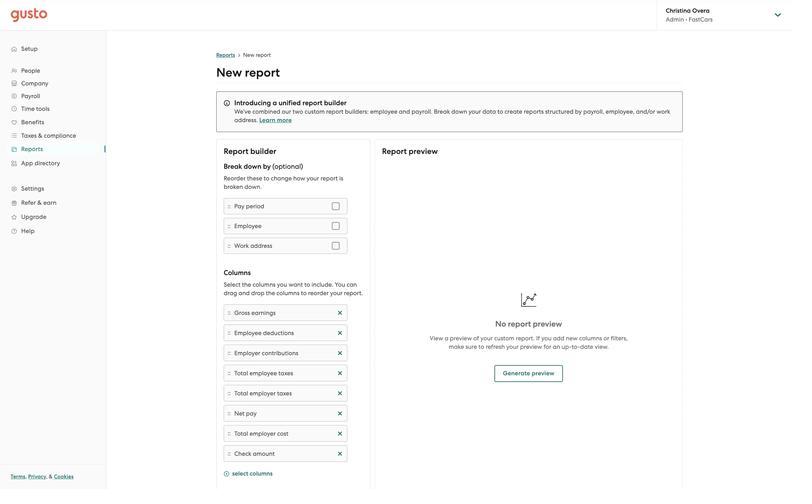 Task type: describe. For each thing, give the bounding box(es) containing it.
0 horizontal spatial builder
[[250, 147, 277, 156]]

down.
[[245, 184, 262, 191]]

total employer taxes
[[235, 390, 292, 397]]

home image
[[11, 8, 47, 22]]

an
[[553, 344, 561, 351]]

custom inside we've combined our two custom report builders: employee and payroll. break down your data to create reports structured by payroll, employee, and/or work address.
[[305, 108, 325, 115]]

refer
[[21, 199, 36, 207]]

column content element containing employee deductions
[[235, 329, 344, 338]]

address
[[251, 243, 273, 250]]

to down "want"
[[301, 290, 307, 297]]

two
[[293, 108, 303, 115]]

select
[[224, 282, 241, 289]]

to inside view a preview of your custom report. if you add new columns or filters, make sure to refresh your preview for an up-to-date view.
[[479, 344, 485, 351]]

:: for total employer taxes
[[228, 390, 231, 398]]

broken
[[224, 184, 243, 191]]

:: for gross earnings
[[228, 309, 231, 317]]

work
[[657, 108, 671, 115]]

learn more link
[[260, 117, 292, 124]]

payroll,
[[584, 108, 605, 115]]

contributions
[[262, 350, 299, 357]]

view.
[[595, 344, 609, 351]]

columns up drop
[[253, 282, 276, 289]]

tools
[[36, 105, 50, 112]]

break down by (optional)
[[224, 163, 303, 171]]

benefits
[[21, 119, 44, 126]]

compliance
[[44, 132, 76, 139]]

earnings
[[252, 310, 276, 317]]

time tools
[[21, 105, 50, 112]]

filters,
[[611, 335, 628, 342]]

your right of
[[481, 335, 493, 342]]

no report preview
[[496, 320, 563, 329]]

and/or
[[637, 108, 656, 115]]

payroll button
[[7, 90, 99, 103]]

taxes & compliance
[[21, 132, 76, 139]]

create
[[505, 108, 523, 115]]

company
[[21, 80, 48, 87]]

report. inside select the columns you want to include. you can drag and drop the columns to reorder your report.
[[344, 290, 363, 297]]

custom inside view a preview of your custom report. if you add new columns or filters, make sure to refresh your preview for an up-to-date view.
[[495, 335, 515, 342]]

we've
[[235, 108, 251, 115]]

taxes & compliance button
[[7, 129, 99, 142]]

period
[[246, 203, 264, 210]]

privacy link
[[28, 474, 46, 481]]

data
[[483, 108, 496, 115]]

introducing a unified report builder alert
[[216, 92, 683, 132]]

cookies
[[54, 474, 74, 481]]

reorder
[[308, 290, 329, 297]]

benefits link
[[7, 116, 99, 129]]

of
[[474, 335, 479, 342]]

:: for check amount
[[228, 451, 231, 458]]

0 vertical spatial new report
[[243, 52, 271, 58]]

include.
[[312, 282, 334, 289]]

by inside we've combined our two custom report builders: employee and payroll. break down your data to create reports structured by payroll, employee, and/or work address.
[[576, 108, 582, 115]]

you inside view a preview of your custom report. if you add new columns or filters, make sure to refresh your preview for an up-to-date view.
[[542, 335, 552, 342]]

your right refresh
[[507, 344, 519, 351]]

report inside reorder these to change how your report is broken down.
[[321, 175, 338, 182]]

module__icon___go7vc image
[[224, 472, 230, 478]]

column content element containing total employer cost
[[235, 430, 344, 438]]

generate
[[503, 370, 531, 378]]

upgrade
[[21, 214, 47, 221]]

your inside we've combined our two custom report builders: employee and payroll. break down your data to create reports structured by payroll, employee, and/or work address.
[[469, 108, 481, 115]]

you
[[335, 282, 345, 289]]

:: for pay period
[[228, 203, 231, 210]]

view
[[430, 335, 444, 342]]

help link
[[7, 225, 99, 238]]

app
[[21, 160, 33, 167]]

terms , privacy , & cookies
[[11, 474, 74, 481]]

report builder
[[224, 147, 277, 156]]

combined
[[253, 108, 281, 115]]

total employee taxes
[[235, 370, 293, 377]]

drop
[[251, 290, 265, 297]]

employer
[[235, 350, 261, 357]]

column content element containing net pay
[[235, 410, 344, 418]]

address.
[[235, 117, 258, 124]]

settings
[[21, 185, 44, 192]]

setup
[[21, 45, 38, 52]]

total employer cost
[[235, 431, 289, 438]]

christina
[[666, 7, 691, 15]]

column content element containing total employer taxes
[[235, 390, 344, 398]]

0 horizontal spatial new
[[216, 65, 242, 80]]

preview inside button
[[532, 370, 555, 378]]

want
[[289, 282, 303, 289]]

down inside we've combined our two custom report builders: employee and payroll. break down your data to create reports structured by payroll, employee, and/or work address.
[[452, 108, 468, 115]]

1 horizontal spatial reports link
[[216, 52, 235, 58]]

and inside we've combined our two custom report builders: employee and payroll. break down your data to create reports structured by payroll, employee, and/or work address.
[[399, 108, 410, 115]]

time tools button
[[7, 103, 99, 115]]

employee,
[[606, 108, 635, 115]]

gusto navigation element
[[0, 30, 106, 250]]

add
[[554, 335, 565, 342]]

change
[[271, 175, 292, 182]]

cost
[[277, 431, 289, 438]]

0 horizontal spatial the
[[242, 282, 251, 289]]

privacy
[[28, 474, 46, 481]]

report. inside view a preview of your custom report. if you add new columns or filters, make sure to refresh your preview for an up-to-date view.
[[516, 335, 535, 342]]

select columns
[[232, 471, 273, 478]]

introducing a unified report builder
[[235, 99, 347, 107]]

select the columns you want to include. you can drag and drop the columns to reorder your report.
[[224, 282, 363, 297]]

admin
[[666, 16, 685, 23]]

gross earnings
[[235, 310, 276, 317]]

net pay
[[235, 410, 257, 418]]



Task type: vqa. For each thing, say whether or not it's contained in the screenshot.
Christina Overa Admin • FastCars
yes



Task type: locate. For each thing, give the bounding box(es) containing it.
:: for employee
[[228, 223, 231, 230]]

pay
[[235, 203, 245, 210]]

employee
[[235, 223, 262, 230], [235, 330, 262, 337]]

refresh
[[486, 344, 505, 351]]

1 horizontal spatial builder
[[324, 99, 347, 107]]

break right payroll.
[[434, 108, 450, 115]]

more
[[277, 117, 292, 124]]

column content element down deductions
[[235, 349, 344, 358]]

0 vertical spatial and
[[399, 108, 410, 115]]

net
[[235, 410, 245, 418]]

to-
[[572, 344, 581, 351]]

employer
[[250, 390, 276, 397], [250, 431, 276, 438]]

0 vertical spatial by
[[576, 108, 582, 115]]

1 horizontal spatial custom
[[495, 335, 515, 342]]

report
[[256, 52, 271, 58], [245, 65, 280, 80], [303, 99, 323, 107], [326, 108, 344, 115], [321, 175, 338, 182], [508, 320, 531, 329]]

2 report from the left
[[382, 147, 407, 156]]

0 vertical spatial custom
[[305, 108, 325, 115]]

1 vertical spatial reports link
[[7, 143, 99, 156]]

directory
[[35, 160, 60, 167]]

by left (optional)
[[263, 163, 271, 171]]

1 horizontal spatial you
[[542, 335, 552, 342]]

3 total from the top
[[235, 431, 248, 438]]

builder
[[324, 99, 347, 107], [250, 147, 277, 156]]

taxes for total employee taxes
[[279, 370, 293, 377]]

select
[[232, 471, 248, 478]]

view a preview of your custom report. if you add new columns or filters, make sure to refresh your preview for an up-to-date view.
[[430, 335, 628, 351]]

or
[[604, 335, 610, 342]]

reorder these to change how your report is broken down.
[[224, 175, 344, 191]]

10 :: from the top
[[228, 430, 231, 438]]

report for report preview
[[382, 147, 407, 156]]

1 horizontal spatial and
[[399, 108, 410, 115]]

0 vertical spatial taxes
[[279, 370, 293, 377]]

8 column content element from the top
[[235, 450, 344, 459]]

employer contributions
[[235, 350, 299, 357]]

2 column content element from the top
[[235, 329, 344, 338]]

check amount
[[235, 451, 275, 458]]

0 horizontal spatial ,
[[25, 474, 27, 481]]

2 , from the left
[[46, 474, 48, 481]]

a inside view a preview of your custom report. if you add new columns or filters, make sure to refresh your preview for an up-to-date view.
[[445, 335, 449, 342]]

employer down total employee taxes
[[250, 390, 276, 397]]

1 vertical spatial employer
[[250, 431, 276, 438]]

setup link
[[7, 42, 99, 55]]

0 vertical spatial reports
[[216, 52, 235, 58]]

to right these
[[264, 175, 270, 182]]

taxes down total employee taxes
[[277, 390, 292, 397]]

0 vertical spatial break
[[434, 108, 450, 115]]

8 :: from the top
[[228, 390, 231, 398]]

2 vertical spatial &
[[49, 474, 53, 481]]

refer & earn link
[[7, 197, 99, 209]]

& inside taxes & compliance dropdown button
[[38, 132, 42, 139]]

3 column content element from the top
[[235, 349, 344, 358]]

& for compliance
[[38, 132, 42, 139]]

employee inside we've combined our two custom report builders: employee and payroll. break down your data to create reports structured by payroll, employee, and/or work address.
[[370, 108, 398, 115]]

date
[[581, 344, 594, 351]]

report
[[224, 147, 249, 156], [382, 147, 407, 156]]

columns inside button
[[250, 471, 273, 478]]

0 horizontal spatial by
[[263, 163, 271, 171]]

down up these
[[244, 163, 262, 171]]

2 employer from the top
[[250, 431, 276, 438]]

the right select on the bottom
[[242, 282, 251, 289]]

:: for work address
[[228, 242, 231, 250]]

list
[[0, 64, 106, 238]]

& left cookies
[[49, 474, 53, 481]]

taxes
[[21, 132, 37, 139]]

people button
[[7, 64, 99, 77]]

down
[[452, 108, 468, 115], [244, 163, 262, 171]]

0 horizontal spatial down
[[244, 163, 262, 171]]

earn
[[43, 199, 57, 207]]

for
[[544, 344, 552, 351]]

no
[[496, 320, 507, 329]]

you inside select the columns you want to include. you can drag and drop the columns to reorder your report.
[[277, 282, 287, 289]]

1 horizontal spatial report
[[382, 147, 407, 156]]

1 vertical spatial employee
[[250, 370, 277, 377]]

to right data
[[498, 108, 504, 115]]

a for unified
[[273, 99, 277, 107]]

list containing people
[[0, 64, 106, 238]]

1 vertical spatial and
[[239, 290, 250, 297]]

a up combined
[[273, 99, 277, 107]]

1 horizontal spatial by
[[576, 108, 582, 115]]

0 vertical spatial reports link
[[216, 52, 235, 58]]

0 horizontal spatial and
[[239, 290, 250, 297]]

drag
[[224, 290, 237, 297]]

2 :: from the top
[[228, 223, 231, 230]]

0 horizontal spatial you
[[277, 282, 287, 289]]

1 vertical spatial reports
[[21, 146, 43, 153]]

1 horizontal spatial reports
[[216, 52, 235, 58]]

5 :: from the top
[[228, 330, 231, 337]]

your inside select the columns you want to include. you can drag and drop the columns to reorder your report.
[[330, 290, 343, 297]]

0 vertical spatial a
[[273, 99, 277, 107]]

•
[[686, 16, 688, 23]]

payroll
[[21, 93, 40, 100]]

0 horizontal spatial report
[[224, 147, 249, 156]]

amount
[[253, 451, 275, 458]]

a inside introducing a unified report builder alert
[[273, 99, 277, 107]]

total for total employee taxes
[[235, 370, 248, 377]]

introducing
[[235, 99, 271, 107]]

christina overa admin • fastcars
[[666, 7, 713, 23]]

1 vertical spatial report.
[[516, 335, 535, 342]]

and inside select the columns you want to include. you can drag and drop the columns to reorder your report.
[[239, 290, 250, 297]]

app directory link
[[7, 157, 99, 170]]

0 horizontal spatial a
[[273, 99, 277, 107]]

:: for employer contributions
[[228, 350, 231, 357]]

1 vertical spatial down
[[244, 163, 262, 171]]

total down employer
[[235, 370, 248, 377]]

deductions
[[263, 330, 294, 337]]

learn more
[[260, 117, 292, 124]]

total up net in the left of the page
[[235, 390, 248, 397]]

help
[[21, 228, 35, 235]]

break
[[434, 108, 450, 115], [224, 163, 242, 171]]

column content element containing check amount
[[235, 450, 344, 459]]

your right the how
[[307, 175, 319, 182]]

overa
[[693, 7, 710, 15]]

by
[[576, 108, 582, 115], [263, 163, 271, 171]]

1 vertical spatial by
[[263, 163, 271, 171]]

0 vertical spatial new
[[243, 52, 255, 58]]

taxes for total employer taxes
[[277, 390, 292, 397]]

column content element up contributions
[[235, 329, 344, 338]]

0 vertical spatial you
[[277, 282, 287, 289]]

we've combined our two custom report builders: employee and payroll. break down your data to create reports structured by payroll, employee, and/or work address.
[[235, 108, 671, 124]]

1 vertical spatial taxes
[[277, 390, 292, 397]]

your left data
[[469, 108, 481, 115]]

company button
[[7, 77, 99, 90]]

column content element down contributions
[[235, 369, 344, 378]]

1 vertical spatial new report
[[216, 65, 280, 80]]

a right "view"
[[445, 335, 449, 342]]

columns inside view a preview of your custom report. if you add new columns or filters, make sure to refresh your preview for an up-to-date view.
[[580, 335, 603, 342]]

gross
[[235, 310, 250, 317]]

0 horizontal spatial employee
[[250, 370, 277, 377]]

1 horizontal spatial report.
[[516, 335, 535, 342]]

refer & earn
[[21, 199, 57, 207]]

the right drop
[[266, 290, 275, 297]]

&
[[38, 132, 42, 139], [37, 199, 42, 207], [49, 474, 53, 481]]

builder inside alert
[[324, 99, 347, 107]]

fastcars
[[689, 16, 713, 23]]

1 vertical spatial total
[[235, 390, 248, 397]]

you right the if
[[542, 335, 552, 342]]

employee inside "column content" element
[[235, 330, 262, 337]]

reports
[[524, 108, 544, 115]]

pay
[[246, 410, 257, 418]]

:: for total employee taxes
[[228, 370, 231, 377]]

1 horizontal spatial ,
[[46, 474, 48, 481]]

to down of
[[479, 344, 485, 351]]

employee up employer
[[235, 330, 262, 337]]

column content element containing gross earnings
[[235, 309, 344, 317]]

1 vertical spatial &
[[37, 199, 42, 207]]

report preview
[[382, 147, 438, 156]]

report inside we've combined our two custom report builders: employee and payroll. break down your data to create reports structured by payroll, employee, and/or work address.
[[326, 108, 344, 115]]

0 vertical spatial &
[[38, 132, 42, 139]]

1 report from the left
[[224, 147, 249, 156]]

2 vertical spatial total
[[235, 431, 248, 438]]

1 , from the left
[[25, 474, 27, 481]]

1 column content element from the top
[[235, 309, 344, 317]]

report. down can
[[344, 290, 363, 297]]

0 vertical spatial total
[[235, 370, 248, 377]]

0 vertical spatial report.
[[344, 290, 363, 297]]

7 :: from the top
[[228, 370, 231, 377]]

columns down the amount in the left bottom of the page
[[250, 471, 273, 478]]

taxes down contributions
[[279, 370, 293, 377]]

columns down "want"
[[277, 290, 300, 297]]

1 horizontal spatial a
[[445, 335, 449, 342]]

report. left the if
[[516, 335, 535, 342]]

1 vertical spatial employee
[[235, 330, 262, 337]]

unified
[[279, 99, 301, 107]]

column content element up cost
[[235, 410, 344, 418]]

if
[[537, 335, 540, 342]]

& for earn
[[37, 199, 42, 207]]

0 horizontal spatial reports
[[21, 146, 43, 153]]

& right the taxes
[[38, 132, 42, 139]]

builder up builders:
[[324, 99, 347, 107]]

5 column content element from the top
[[235, 390, 344, 398]]

4 :: from the top
[[228, 309, 231, 317]]

(optional)
[[273, 163, 303, 171]]

column content element up deductions
[[235, 309, 344, 317]]

1 total from the top
[[235, 370, 248, 377]]

1 employer from the top
[[250, 390, 276, 397]]

employer for taxes
[[250, 390, 276, 397]]

0 horizontal spatial reports link
[[7, 143, 99, 156]]

and
[[399, 108, 410, 115], [239, 290, 250, 297]]

0 vertical spatial the
[[242, 282, 251, 289]]

you left "want"
[[277, 282, 287, 289]]

to right "want"
[[305, 282, 310, 289]]

column content element containing employer contributions
[[235, 349, 344, 358]]

reorder
[[224, 175, 246, 182]]

2 employee from the top
[[235, 330, 262, 337]]

terms link
[[11, 474, 25, 481]]

total up check
[[235, 431, 248, 438]]

can
[[347, 282, 357, 289]]

column content element down total employee taxes
[[235, 390, 344, 398]]

break up reorder
[[224, 163, 242, 171]]

employer left cost
[[250, 431, 276, 438]]

builders:
[[345, 108, 369, 115]]

1 vertical spatial you
[[542, 335, 552, 342]]

down left data
[[452, 108, 468, 115]]

1 horizontal spatial the
[[266, 290, 275, 297]]

make
[[449, 344, 464, 351]]

and left drop
[[239, 290, 250, 297]]

reports link
[[216, 52, 235, 58], [7, 143, 99, 156]]

3 :: from the top
[[228, 242, 231, 250]]

0 vertical spatial builder
[[324, 99, 347, 107]]

total for total employer taxes
[[235, 390, 248, 397]]

:: for net pay
[[228, 410, 231, 418]]

builder up break down by (optional)
[[250, 147, 277, 156]]

& inside refer & earn link
[[37, 199, 42, 207]]

and left payroll.
[[399, 108, 410, 115]]

0 horizontal spatial custom
[[305, 108, 325, 115]]

to inside reorder these to change how your report is broken down.
[[264, 175, 270, 182]]

0 vertical spatial down
[[452, 108, 468, 115]]

columns up "date"
[[580, 335, 603, 342]]

your down you
[[330, 290, 343, 297]]

your inside reorder these to change how your report is broken down.
[[307, 175, 319, 182]]

break inside we've combined our two custom report builders: employee and payroll. break down your data to create reports structured by payroll, employee, and/or work address.
[[434, 108, 450, 115]]

1 horizontal spatial down
[[452, 108, 468, 115]]

column content element
[[235, 309, 344, 317], [235, 329, 344, 338], [235, 349, 344, 358], [235, 369, 344, 378], [235, 390, 344, 398], [235, 410, 344, 418], [235, 430, 344, 438], [235, 450, 344, 459]]

upgrade link
[[7, 211, 99, 224]]

employee down pay period
[[235, 223, 262, 230]]

1 vertical spatial break
[[224, 163, 242, 171]]

6 column content element from the top
[[235, 410, 344, 418]]

11 :: from the top
[[228, 451, 231, 458]]

, left privacy link
[[25, 474, 27, 481]]

None checkbox
[[328, 219, 344, 234]]

1 vertical spatial custom
[[495, 335, 515, 342]]

9 :: from the top
[[228, 410, 231, 418]]

1 :: from the top
[[228, 203, 231, 210]]

employee up total employer taxes
[[250, 370, 277, 377]]

custom up refresh
[[495, 335, 515, 342]]

0 horizontal spatial break
[[224, 163, 242, 171]]

employee for employee
[[235, 223, 262, 230]]

total for total employer cost
[[235, 431, 248, 438]]

6 :: from the top
[[228, 350, 231, 357]]

0 vertical spatial employee
[[370, 108, 398, 115]]

by left payroll,
[[576, 108, 582, 115]]

report for report builder
[[224, 147, 249, 156]]

7 column content element from the top
[[235, 430, 344, 438]]

people
[[21, 67, 40, 74]]

custom right two
[[305, 108, 325, 115]]

cookies button
[[54, 473, 74, 482]]

preview
[[409, 147, 438, 156], [533, 320, 563, 329], [450, 335, 472, 342], [521, 344, 543, 351], [532, 370, 555, 378]]

1 horizontal spatial break
[[434, 108, 450, 115]]

1 vertical spatial new
[[216, 65, 242, 80]]

1 vertical spatial the
[[266, 290, 275, 297]]

1 employee from the top
[[235, 223, 262, 230]]

None checkbox
[[328, 199, 344, 214], [328, 238, 344, 254], [328, 199, 344, 214], [328, 238, 344, 254]]

:: for total employer cost
[[228, 430, 231, 438]]

employer for cost
[[250, 431, 276, 438]]

2 total from the top
[[235, 390, 248, 397]]

1 horizontal spatial new
[[243, 52, 255, 58]]

select columns button
[[224, 470, 273, 480]]

:: for employee deductions
[[228, 330, 231, 337]]

column content element down cost
[[235, 450, 344, 459]]

to inside we've combined our two custom report builders: employee and payroll. break down your data to create reports structured by payroll, employee, and/or work address.
[[498, 108, 504, 115]]

column content element up the amount in the left bottom of the page
[[235, 430, 344, 438]]

you
[[277, 282, 287, 289], [542, 335, 552, 342]]

is
[[340, 175, 344, 182]]

4 column content element from the top
[[235, 369, 344, 378]]

1 horizontal spatial employee
[[370, 108, 398, 115]]

0 horizontal spatial report.
[[344, 290, 363, 297]]

column content element containing total employee taxes
[[235, 369, 344, 378]]

1 vertical spatial builder
[[250, 147, 277, 156]]

sure
[[466, 344, 477, 351]]

learn
[[260, 117, 276, 124]]

terms
[[11, 474, 25, 481]]

employee deductions
[[235, 330, 294, 337]]

reports
[[216, 52, 235, 58], [21, 146, 43, 153]]

these
[[247, 175, 262, 182]]

reports inside 'list'
[[21, 146, 43, 153]]

a for preview
[[445, 335, 449, 342]]

& left 'earn'
[[37, 199, 42, 207]]

0 vertical spatial employee
[[235, 223, 262, 230]]

, left cookies
[[46, 474, 48, 481]]

employee right builders:
[[370, 108, 398, 115]]

1 vertical spatial a
[[445, 335, 449, 342]]

employee for employee deductions
[[235, 330, 262, 337]]

0 vertical spatial employer
[[250, 390, 276, 397]]

payroll.
[[412, 108, 433, 115]]

your
[[469, 108, 481, 115], [307, 175, 319, 182], [330, 290, 343, 297], [481, 335, 493, 342], [507, 344, 519, 351]]



